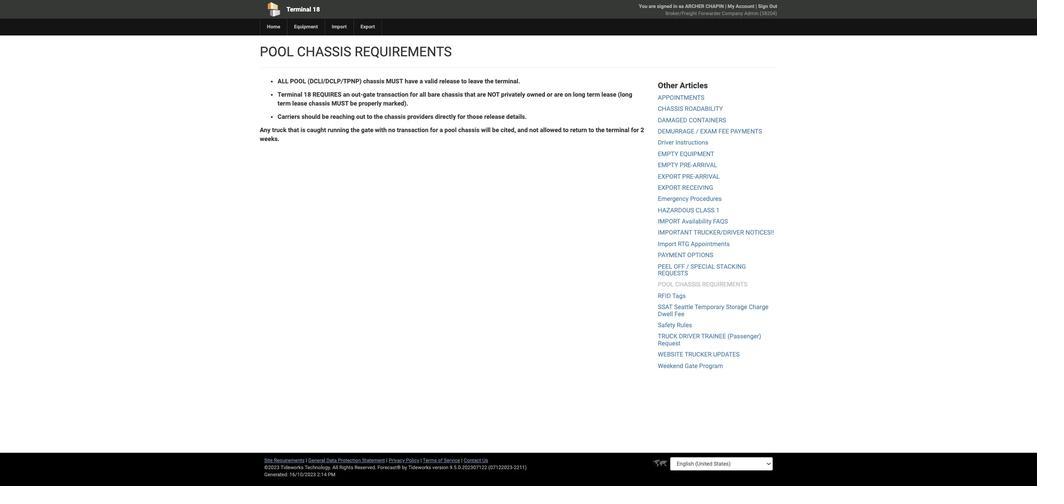 Task type: locate. For each thing, give the bounding box(es) containing it.
chassis up tags on the right of page
[[675, 281, 701, 289]]

pre- down empty equipment link
[[680, 162, 693, 169]]

in
[[673, 4, 678, 9]]

articles
[[680, 81, 708, 90]]

1 horizontal spatial are
[[554, 91, 563, 98]]

chassis down import link
[[297, 44, 351, 60]]

18 for terminal 18 requires an out-gate transaction for all bare chassis that are not privately owned or are on long term lease (long term lease chassis must be properly marked).
[[304, 91, 311, 98]]

all pool (dcli/dclp/tpnp) chassis must have a valid release to leave the terminal.
[[278, 78, 520, 85]]

18 inside "link"
[[313, 6, 320, 13]]

import left export link
[[332, 24, 347, 30]]

export link
[[353, 19, 382, 36]]

| up forecast®
[[386, 458, 387, 464]]

emergency procedures link
[[658, 196, 722, 203]]

import up payment
[[658, 241, 676, 248]]

0 vertical spatial empty
[[658, 150, 678, 158]]

1 vertical spatial export
[[658, 184, 681, 191]]

terminal.
[[495, 78, 520, 85]]

pool down home 'link'
[[260, 44, 294, 60]]

statement
[[362, 458, 385, 464]]

pre-
[[680, 162, 693, 169], [682, 173, 695, 180]]

demurrage
[[658, 128, 695, 135]]

release
[[439, 78, 460, 85], [484, 113, 505, 120]]

stacking
[[717, 263, 746, 270]]

the right leave at the top of page
[[485, 78, 494, 85]]

1 vertical spatial 18
[[304, 91, 311, 98]]

be right the should
[[322, 113, 329, 120]]

0 vertical spatial lease
[[602, 91, 617, 98]]

a left pool
[[440, 127, 443, 134]]

1 vertical spatial gate
[[361, 127, 374, 134]]

details.
[[506, 113, 527, 120]]

export up emergency on the right
[[658, 184, 681, 191]]

0 horizontal spatial that
[[288, 127, 299, 134]]

chassis down those
[[458, 127, 480, 134]]

out-
[[351, 91, 363, 98]]

to left leave at the top of page
[[461, 78, 467, 85]]

0 horizontal spatial requirements
[[355, 44, 452, 60]]

instructions
[[676, 139, 709, 146]]

by
[[402, 466, 407, 471]]

rules
[[677, 322, 692, 329]]

18 inside terminal 18 requires an out-gate transaction for all bare chassis that are not privately owned or are on long term lease (long term lease chassis must be properly marked).
[[304, 91, 311, 98]]

1 vertical spatial be
[[322, 113, 329, 120]]

be down out-
[[350, 100, 357, 107]]

are left not
[[477, 91, 486, 98]]

pool
[[445, 127, 457, 134]]

be right will
[[492, 127, 499, 134]]

contact us link
[[464, 458, 488, 464]]

the left terminal
[[596, 127, 605, 134]]

sign out link
[[758, 4, 777, 9]]

terminal for terminal 18 requires an out-gate transaction for all bare chassis that are not privately owned or are on long term lease (long term lease chassis must be properly marked).
[[278, 91, 302, 98]]

data
[[326, 458, 337, 464]]

pool up rfid
[[658, 281, 674, 289]]

terminal inside "link"
[[287, 6, 311, 13]]

0 vertical spatial export
[[658, 173, 681, 180]]

transaction inside any truck that is caught running the gate with no transaction for a pool chassis will be cited, and not allowed to return to the terminal for 2 weeks.
[[397, 127, 429, 134]]

0 horizontal spatial release
[[439, 78, 460, 85]]

website
[[658, 351, 683, 359]]

release up will
[[484, 113, 505, 120]]

gate up properly
[[363, 91, 375, 98]]

1 horizontal spatial lease
[[602, 91, 617, 98]]

terminal 18 requires an out-gate transaction for all bare chassis that are not privately owned or are on long term lease (long term lease chassis must be properly marked).
[[278, 91, 632, 107]]

service
[[444, 458, 460, 464]]

to left the return
[[563, 127, 569, 134]]

0 horizontal spatial be
[[322, 113, 329, 120]]

/ right the off
[[687, 263, 689, 270]]

no
[[388, 127, 395, 134]]

archer
[[685, 4, 705, 9]]

0 vertical spatial pre-
[[680, 162, 693, 169]]

class
[[696, 207, 715, 214]]

1 vertical spatial lease
[[292, 100, 307, 107]]

1 horizontal spatial a
[[440, 127, 443, 134]]

lease
[[602, 91, 617, 98], [292, 100, 307, 107]]

is
[[301, 127, 305, 134]]

trucker/driver
[[694, 229, 744, 237]]

equipment link
[[287, 19, 325, 36]]

privacy
[[389, 458, 405, 464]]

0 horizontal spatial are
[[477, 91, 486, 98]]

privacy policy link
[[389, 458, 419, 464]]

request
[[658, 340, 681, 347]]

that
[[465, 91, 476, 98], [288, 127, 299, 134]]

tags
[[672, 293, 686, 300]]

leave
[[468, 78, 483, 85]]

import rtg appointments link
[[658, 241, 730, 248]]

valid
[[425, 78, 438, 85]]

1 vertical spatial /
[[687, 263, 689, 270]]

that down leave at the top of page
[[465, 91, 476, 98]]

arrival up "receiving"
[[695, 173, 720, 180]]

1 vertical spatial requirements
[[702, 281, 748, 289]]

transaction up marked).
[[377, 91, 408, 98]]

pool right all
[[290, 78, 306, 85]]

0 horizontal spatial a
[[420, 78, 423, 85]]

to right the return
[[589, 127, 594, 134]]

fee
[[675, 311, 685, 318]]

temporary
[[695, 304, 725, 311]]

truck driver trainee (passenger) request link
[[658, 333, 761, 347]]

requirements inside other articles appointments chassis roadability damaged containers demurrage / exam fee payments driver instructions empty equipment empty pre-arrival export pre-arrival export receiving emergency procedures hazardous class 1 import availability faqs important trucker/driver notices!! import rtg appointments payment options peel off / special stacking requests pool chassis requirements rfid tags ssat seattle temporary storage charge dwell fee safety rules truck driver trainee (passenger) request website trucker updates weekend gate program
[[702, 281, 748, 289]]

arrival down "equipment"
[[693, 162, 717, 169]]

2 vertical spatial chassis
[[675, 281, 701, 289]]

18 left requires
[[304, 91, 311, 98]]

| left general
[[306, 458, 307, 464]]

demurrage / exam fee payments link
[[658, 128, 762, 135]]

lease left (long
[[602, 91, 617, 98]]

1 vertical spatial transaction
[[397, 127, 429, 134]]

/ left exam on the top of the page
[[696, 128, 699, 135]]

0 vertical spatial arrival
[[693, 162, 717, 169]]

18 for terminal 18
[[313, 6, 320, 13]]

0 vertical spatial term
[[587, 91, 600, 98]]

emergency
[[658, 196, 689, 203]]

for left all
[[410, 91, 418, 98]]

requirements up the all pool (dcli/dclp/tpnp) chassis must have a valid release to leave the terminal.
[[355, 44, 452, 60]]

terminal up the equipment
[[287, 6, 311, 13]]

empty down driver
[[658, 150, 678, 158]]

the up with
[[374, 113, 383, 120]]

terminal down all
[[278, 91, 302, 98]]

(passenger)
[[728, 333, 761, 340]]

and
[[518, 127, 528, 134]]

term
[[587, 91, 600, 98], [278, 100, 291, 107]]

chassis right bare
[[442, 91, 463, 98]]

0 vertical spatial that
[[465, 91, 476, 98]]

generated:
[[264, 473, 288, 478]]

1 horizontal spatial requirements
[[702, 281, 748, 289]]

truck
[[658, 333, 678, 340]]

1 empty from the top
[[658, 150, 678, 158]]

are right the you
[[649, 4, 656, 9]]

the
[[485, 78, 494, 85], [374, 113, 383, 120], [351, 127, 360, 134], [596, 127, 605, 134]]

term right long
[[587, 91, 600, 98]]

0 horizontal spatial 18
[[304, 91, 311, 98]]

be
[[350, 100, 357, 107], [322, 113, 329, 120], [492, 127, 499, 134]]

requirements down stacking
[[702, 281, 748, 289]]

1 vertical spatial arrival
[[695, 173, 720, 180]]

hazardous class 1 link
[[658, 207, 720, 214]]

that left is
[[288, 127, 299, 134]]

marked).
[[383, 100, 408, 107]]

0 horizontal spatial import
[[332, 24, 347, 30]]

all
[[278, 78, 289, 85]]

2 horizontal spatial are
[[649, 4, 656, 9]]

0 vertical spatial /
[[696, 128, 699, 135]]

gate left with
[[361, 127, 374, 134]]

any truck that is caught running the gate with no transaction for a pool chassis will be cited, and not allowed to return to the terminal for 2 weeks.
[[260, 127, 644, 143]]

export
[[658, 173, 681, 180], [658, 184, 681, 191]]

appointments
[[691, 241, 730, 248]]

transaction inside terminal 18 requires an out-gate transaction for all bare chassis that are not privately owned or are on long term lease (long term lease chassis must be properly marked).
[[377, 91, 408, 98]]

2 horizontal spatial be
[[492, 127, 499, 134]]

a
[[420, 78, 423, 85], [440, 127, 443, 134]]

site
[[264, 458, 273, 464]]

release right "valid"
[[439, 78, 460, 85]]

empty down empty equipment link
[[658, 162, 678, 169]]

export up export receiving link
[[658, 173, 681, 180]]

1 vertical spatial terminal
[[278, 91, 302, 98]]

1 vertical spatial pool
[[290, 78, 306, 85]]

0 vertical spatial terminal
[[287, 6, 311, 13]]

0 vertical spatial pool
[[260, 44, 294, 60]]

lease up carriers
[[292, 100, 307, 107]]

1 vertical spatial a
[[440, 127, 443, 134]]

be inside any truck that is caught running the gate with no transaction for a pool chassis will be cited, and not allowed to return to the terminal for 2 weeks.
[[492, 127, 499, 134]]

1 horizontal spatial /
[[696, 128, 699, 135]]

1 horizontal spatial import
[[658, 241, 676, 248]]

for left 2 at the top right of the page
[[631, 127, 639, 134]]

|
[[725, 4, 727, 9], [756, 4, 757, 9], [306, 458, 307, 464], [386, 458, 387, 464], [421, 458, 422, 464], [461, 458, 463, 464]]

0 vertical spatial requirements
[[355, 44, 452, 60]]

0 vertical spatial 18
[[313, 6, 320, 13]]

arrival
[[693, 162, 717, 169], [695, 173, 720, 180]]

0 vertical spatial transaction
[[377, 91, 408, 98]]

terminal inside terminal 18 requires an out-gate transaction for all bare chassis that are not privately owned or are on long term lease (long term lease chassis must be properly marked).
[[278, 91, 302, 98]]

chassis
[[442, 91, 463, 98], [309, 100, 330, 107], [384, 113, 406, 120], [458, 127, 480, 134]]

transaction down providers
[[397, 127, 429, 134]]

rfid
[[658, 293, 671, 300]]

1 vertical spatial that
[[288, 127, 299, 134]]

that inside terminal 18 requires an out-gate transaction for all bare chassis that are not privately owned or are on long term lease (long term lease chassis must be properly marked).
[[465, 91, 476, 98]]

18 up the equipment
[[313, 6, 320, 13]]

1 vertical spatial release
[[484, 113, 505, 120]]

chassis inside any truck that is caught running the gate with no transaction for a pool chassis will be cited, and not allowed to return to the terminal for 2 weeks.
[[458, 127, 480, 134]]

terminal
[[606, 127, 630, 134]]

0 horizontal spatial lease
[[292, 100, 307, 107]]

are right or
[[554, 91, 563, 98]]

export receiving link
[[658, 184, 713, 191]]

to
[[461, 78, 467, 85], [367, 113, 372, 120], [563, 127, 569, 134], [589, 127, 594, 134]]

program
[[699, 363, 723, 370]]

empty
[[658, 150, 678, 158], [658, 162, 678, 169]]

term up carriers
[[278, 100, 291, 107]]

0 vertical spatial be
[[350, 100, 357, 107]]

import inside other articles appointments chassis roadability damaged containers demurrage / exam fee payments driver instructions empty equipment empty pre-arrival export pre-arrival export receiving emergency procedures hazardous class 1 import availability faqs important trucker/driver notices!! import rtg appointments payment options peel off / special stacking requests pool chassis requirements rfid tags ssat seattle temporary storage charge dwell fee safety rules truck driver trainee (passenger) request website trucker updates weekend gate program
[[658, 241, 676, 248]]

import availability faqs link
[[658, 218, 728, 225]]

1 vertical spatial empty
[[658, 162, 678, 169]]

1 horizontal spatial 18
[[313, 6, 320, 13]]

availability
[[682, 218, 712, 225]]

1 horizontal spatial term
[[587, 91, 600, 98]]

1 export from the top
[[658, 173, 681, 180]]

fee
[[719, 128, 729, 135]]

0 vertical spatial gate
[[363, 91, 375, 98]]

1 vertical spatial term
[[278, 100, 291, 107]]

chassis up damaged at the top of the page
[[658, 105, 683, 112]]

gate inside terminal 18 requires an out-gate transaction for all bare chassis that are not privately owned or are on long term lease (long term lease chassis must be properly marked).
[[363, 91, 375, 98]]

ssat
[[658, 304, 673, 311]]

a left "valid"
[[420, 78, 423, 85]]

2 export from the top
[[658, 184, 681, 191]]

2 vertical spatial pool
[[658, 281, 674, 289]]

not
[[529, 127, 539, 134]]

1 horizontal spatial that
[[465, 91, 476, 98]]

pre- down empty pre-arrival link on the right top of page
[[682, 173, 695, 180]]

1 vertical spatial import
[[658, 241, 676, 248]]

2 vertical spatial be
[[492, 127, 499, 134]]

1 horizontal spatial be
[[350, 100, 357, 107]]



Task type: describe. For each thing, give the bounding box(es) containing it.
payment
[[658, 252, 686, 259]]

requirements
[[274, 458, 305, 464]]

terminal 18 link
[[260, 0, 468, 19]]

a inside any truck that is caught running the gate with no transaction for a pool chassis will be cited, and not allowed to return to the terminal for 2 weeks.
[[440, 127, 443, 134]]

weeks.
[[260, 135, 280, 143]]

properly
[[359, 100, 382, 107]]

must
[[332, 100, 349, 107]]

general data protection statement link
[[308, 458, 385, 464]]

are inside the you are signed in as archer chapin | my account | sign out broker/freight forwarder company admin (58204)
[[649, 4, 656, 9]]

driver
[[658, 139, 674, 146]]

pool chassis requirements
[[260, 44, 452, 60]]

providers
[[407, 113, 434, 120]]

for left pool
[[430, 127, 438, 134]]

or
[[547, 91, 553, 98]]

weekend
[[658, 363, 683, 370]]

dwell
[[658, 311, 673, 318]]

gate
[[685, 363, 698, 370]]

long
[[573, 91, 585, 98]]

storage
[[726, 304, 747, 311]]

all
[[332, 466, 338, 471]]

(58204)
[[760, 11, 777, 16]]

| up 9.5.0.202307122 at bottom left
[[461, 458, 463, 464]]

safety rules link
[[658, 322, 692, 329]]

out
[[356, 113, 365, 120]]

running
[[328, 127, 349, 134]]

peel
[[658, 263, 672, 270]]

as
[[679, 4, 684, 9]]

other articles appointments chassis roadability damaged containers demurrage / exam fee payments driver instructions empty equipment empty pre-arrival export pre-arrival export receiving emergency procedures hazardous class 1 import availability faqs important trucker/driver notices!! import rtg appointments payment options peel off / special stacking requests pool chassis requirements rfid tags ssat seattle temporary storage charge dwell fee safety rules truck driver trainee (passenger) request website trucker updates weekend gate program
[[658, 81, 774, 370]]

0 horizontal spatial /
[[687, 263, 689, 270]]

all
[[420, 91, 426, 98]]

0 horizontal spatial term
[[278, 100, 291, 107]]

general
[[308, 458, 325, 464]]

the down out
[[351, 127, 360, 134]]

carriers should be reaching out to the chassis providers directly for those release details.
[[278, 113, 527, 120]]

rights
[[339, 466, 353, 471]]

website trucker updates link
[[658, 351, 740, 359]]

to right out
[[367, 113, 372, 120]]

0 vertical spatial a
[[420, 78, 423, 85]]

cited,
[[501, 127, 516, 134]]

important
[[658, 229, 692, 237]]

should
[[302, 113, 320, 120]]

chassis down requires
[[309, 100, 330, 107]]

chapin
[[706, 4, 724, 9]]

driver
[[679, 333, 700, 340]]

updates
[[713, 351, 740, 359]]

requests
[[658, 270, 688, 277]]

chassis down marked).
[[384, 113, 406, 120]]

privately
[[501, 91, 525, 98]]

that inside any truck that is caught running the gate with no transaction for a pool chassis will be cited, and not allowed to return to the terminal for 2 weeks.
[[288, 127, 299, 134]]

0 vertical spatial chassis
[[297, 44, 351, 60]]

ssat seattle temporary storage charge dwell fee link
[[658, 304, 769, 318]]

other
[[658, 81, 678, 90]]

forwarder
[[698, 11, 721, 16]]

2
[[641, 127, 644, 134]]

appointments link
[[658, 94, 705, 101]]

broker/freight
[[665, 11, 697, 16]]

trucker
[[685, 351, 712, 359]]

for inside terminal 18 requires an out-gate transaction for all bare chassis that are not privately owned or are on long term lease (long term lease chassis must be properly marked).
[[410, 91, 418, 98]]

empty equipment link
[[658, 150, 714, 158]]

not
[[488, 91, 500, 98]]

options
[[687, 252, 713, 259]]

directly
[[435, 113, 456, 120]]

sign
[[758, 4, 768, 9]]

1 vertical spatial chassis
[[658, 105, 683, 112]]

exam
[[700, 128, 717, 135]]

(dcli/dclp/tpnp)
[[308, 78, 362, 85]]

carriers
[[278, 113, 300, 120]]

for left those
[[458, 113, 466, 120]]

home
[[267, 24, 280, 30]]

be inside terminal 18 requires an out-gate transaction for all bare chassis that are not privately owned or are on long term lease (long term lease chassis must be properly marked).
[[350, 100, 357, 107]]

important trucker/driver notices!! link
[[658, 229, 774, 237]]

contact
[[464, 458, 481, 464]]

peel off / special stacking requests link
[[658, 263, 746, 277]]

1 vertical spatial pre-
[[682, 173, 695, 180]]

pm
[[328, 473, 336, 478]]

driver instructions link
[[658, 139, 709, 146]]

equipment
[[680, 150, 714, 158]]

payment options link
[[658, 252, 713, 259]]

faqs
[[713, 218, 728, 225]]

1 horizontal spatial release
[[484, 113, 505, 120]]

allowed
[[540, 127, 562, 134]]

rfid tags link
[[658, 293, 686, 300]]

(07122023-
[[488, 466, 514, 471]]

forecast®
[[378, 466, 401, 471]]

signed
[[657, 4, 672, 9]]

site requirements | general data protection statement | privacy policy | terms of service | contact us ©2023 tideworks technology. all rights reserved. forecast® by tideworks version 9.5.0.202307122 (07122023-2211) generated: 16/10/2023 2:14 pm
[[264, 458, 527, 478]]

those
[[467, 113, 483, 120]]

out
[[770, 4, 777, 9]]

2 empty from the top
[[658, 162, 678, 169]]

protection
[[338, 458, 361, 464]]

0 vertical spatial release
[[439, 78, 460, 85]]

terms of service link
[[423, 458, 460, 464]]

rtg
[[678, 241, 689, 248]]

you
[[639, 4, 648, 9]]

damaged
[[658, 117, 687, 124]]

gate inside any truck that is caught running the gate with no transaction for a pool chassis will be cited, and not allowed to return to the terminal for 2 weeks.
[[361, 127, 374, 134]]

version
[[433, 466, 449, 471]]

0 vertical spatial import
[[332, 24, 347, 30]]

| up tideworks
[[421, 458, 422, 464]]

import link
[[325, 19, 353, 36]]

| left sign
[[756, 4, 757, 9]]

seattle
[[674, 304, 693, 311]]

truck
[[272, 127, 286, 134]]

terminal for terminal 18
[[287, 6, 311, 13]]

| left my
[[725, 4, 727, 9]]

pool inside other articles appointments chassis roadability damaged containers demurrage / exam fee payments driver instructions empty equipment empty pre-arrival export pre-arrival export receiving emergency procedures hazardous class 1 import availability faqs important trucker/driver notices!! import rtg appointments payment options peel off / special stacking requests pool chassis requirements rfid tags ssat seattle temporary storage charge dwell fee safety rules truck driver trainee (passenger) request website trucker updates weekend gate program
[[658, 281, 674, 289]]



Task type: vqa. For each thing, say whether or not it's contained in the screenshot.
the topmost gate
yes



